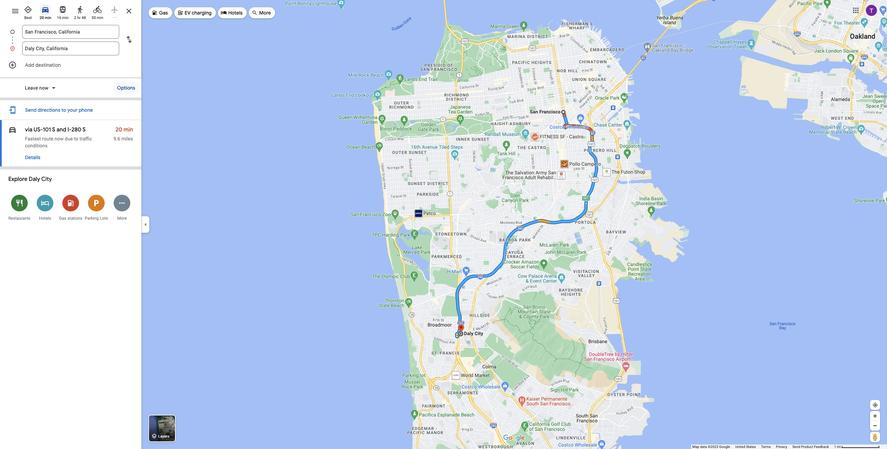 Task type: describe. For each thing, give the bounding box(es) containing it.
Starting point San Francisco, California field
[[25, 28, 116, 36]]

leave
[[25, 85, 38, 91]]

driving image inside 20 min option
[[41, 6, 50, 14]]

data
[[700, 446, 707, 450]]

feedback
[[814, 446, 829, 450]]

destination
[[35, 62, 61, 68]]

reverse starting point and destination image
[[125, 35, 133, 44]]

details button
[[21, 151, 44, 164]]

google maps element
[[0, 0, 887, 450]]

flights image
[[111, 6, 119, 14]]

20 for 20 min
[[40, 16, 44, 20]]

product
[[801, 446, 814, 450]]

send directions to your phone button
[[22, 103, 96, 117]]

9.6
[[114, 136, 120, 142]]

due
[[65, 136, 73, 142]]

best
[[24, 16, 32, 20]]

explore daly city
[[8, 176, 52, 183]]

now inside option
[[39, 85, 49, 91]]

1 s from the left
[[52, 127, 55, 133]]

privacy button
[[776, 445, 788, 450]]

16
[[57, 16, 61, 20]]

more inside button
[[117, 216, 127, 221]]

hotels button
[[32, 191, 58, 225]]

via us-101 s and i-280 s fastest route now due to traffic conditions
[[25, 127, 92, 149]]

min for 16 min
[[62, 16, 69, 20]]

now inside via us-101 s and i-280 s fastest route now due to traffic conditions
[[55, 136, 64, 142]]

min for 20 min
[[45, 16, 51, 20]]


[[151, 9, 158, 16]]

more inside  more
[[259, 10, 271, 16]]

fastest
[[25, 136, 41, 142]]

layers
[[158, 435, 169, 440]]

directions main content
[[0, 0, 141, 450]]

directions
[[38, 107, 60, 113]]

Best radio
[[21, 3, 35, 20]]

ev
[[185, 10, 191, 16]]

1 mi
[[835, 446, 841, 450]]

101
[[43, 127, 51, 133]]


[[252, 9, 258, 16]]

send product feedback button
[[793, 445, 829, 450]]

50 min
[[92, 16, 103, 20]]

 ev charging
[[177, 9, 212, 16]]

add
[[25, 62, 34, 68]]

leave now button
[[22, 85, 59, 93]]

collapse side panel image
[[142, 221, 149, 229]]

to inside button
[[61, 107, 66, 113]]

 hotels
[[221, 9, 243, 16]]

footer inside google maps element
[[693, 445, 835, 450]]

gas stations
[[59, 216, 82, 221]]

your
[[67, 107, 78, 113]]

send for send directions to your phone
[[25, 107, 37, 113]]

1
[[835, 446, 836, 450]]

gas inside button
[[59, 216, 66, 221]]

to inside via us-101 s and i-280 s fastest route now due to traffic conditions
[[74, 136, 78, 142]]

20 min
[[40, 16, 51, 20]]

stations
[[67, 216, 82, 221]]

driving image inside directions main content
[[8, 125, 17, 135]]

2 list item from the top
[[0, 42, 141, 55]]


[[177, 9, 183, 16]]

show street view coverage image
[[871, 433, 881, 443]]

Destination Daly City, California field
[[25, 44, 116, 53]]

hr
[[77, 16, 81, 20]]

2 hr 48 radio
[[73, 3, 87, 20]]

traffic
[[80, 136, 92, 142]]

gas inside  gas
[[159, 10, 168, 16]]

map data ©2023 google
[[693, 446, 730, 450]]

16 min radio
[[55, 3, 70, 20]]



Task type: vqa. For each thing, say whether or not it's contained in the screenshot.
Send directions to your phone
yes



Task type: locate. For each thing, give the bounding box(es) containing it.
1 vertical spatial send
[[793, 446, 801, 450]]

s right the 280
[[82, 127, 86, 133]]

send inside directions main content
[[25, 107, 37, 113]]

 more
[[252, 9, 271, 16]]

mi
[[837, 446, 841, 450]]

walking image
[[76, 6, 84, 14]]

0 vertical spatial driving image
[[41, 6, 50, 14]]

send product feedback
[[793, 446, 829, 450]]

none field starting point san francisco, california
[[25, 25, 116, 39]]

driving image left via
[[8, 125, 17, 135]]

us-
[[34, 127, 43, 133]]

gas stations button
[[58, 191, 84, 225]]

privacy
[[776, 446, 788, 450]]

min inside option
[[45, 16, 51, 20]]

gas right  at the top left of page
[[159, 10, 168, 16]]

best travel modes image
[[24, 6, 32, 14]]

map
[[693, 446, 700, 450]]

daly
[[29, 176, 40, 183]]

2
[[74, 16, 76, 20]]

restaurants button
[[7, 191, 32, 225]]

1 vertical spatial 20
[[116, 127, 122, 133]]

to left your
[[61, 107, 66, 113]]

0 horizontal spatial send
[[25, 107, 37, 113]]

phone
[[79, 107, 93, 113]]

0 vertical spatial now
[[39, 85, 49, 91]]

1 vertical spatial gas
[[59, 216, 66, 221]]

driving image
[[41, 6, 50, 14], [8, 125, 17, 135]]

city
[[41, 176, 52, 183]]

20 min radio
[[38, 3, 53, 20]]

0 horizontal spatial gas
[[59, 216, 66, 221]]

conditions
[[25, 143, 48, 149]]

states
[[746, 446, 756, 450]]

1 horizontal spatial now
[[55, 136, 64, 142]]

gas left stations on the left top
[[59, 216, 66, 221]]

send left directions
[[25, 107, 37, 113]]

1 horizontal spatial driving image
[[41, 6, 50, 14]]

restaurants
[[8, 216, 31, 221]]

none field down starting point san francisco, california 'field'
[[25, 42, 116, 55]]

driving image containing 
[[8, 125, 17, 135]]

hotels
[[228, 10, 243, 16], [39, 216, 51, 221]]

to
[[61, 107, 66, 113], [74, 136, 78, 142]]

20 inside 20 min option
[[40, 16, 44, 20]]

terms
[[761, 446, 771, 450]]

min inside radio
[[97, 16, 103, 20]]

2 none field from the top
[[25, 42, 116, 55]]

leave now
[[25, 85, 49, 91]]

cycling image
[[93, 6, 102, 14]]

i-
[[68, 127, 72, 133]]

google account: tyler black  
(blacklashes1000@gmail.com) image
[[866, 5, 877, 16]]

0 vertical spatial to
[[61, 107, 66, 113]]

leave now option
[[25, 85, 50, 92]]

20 min 9.6 miles
[[114, 127, 133, 142]]

min right 50
[[97, 16, 103, 20]]

more button
[[109, 191, 135, 225]]

20 up 9.6
[[116, 127, 122, 133]]

1 horizontal spatial s
[[82, 127, 86, 133]]

more right 
[[259, 10, 271, 16]]

0 horizontal spatial driving image
[[8, 125, 17, 135]]

options button
[[114, 82, 139, 94]]

1 horizontal spatial gas
[[159, 10, 168, 16]]

1 mi button
[[835, 446, 880, 450]]

send directions to your phone
[[25, 107, 93, 113]]

show your location image
[[873, 403, 879, 409]]

0 horizontal spatial hotels
[[39, 216, 51, 221]]

list item
[[0, 25, 141, 47], [0, 42, 141, 55]]

1 horizontal spatial send
[[793, 446, 801, 450]]

min
[[45, 16, 51, 20], [62, 16, 69, 20], [97, 16, 103, 20], [124, 127, 133, 133]]

1 horizontal spatial hotels
[[228, 10, 243, 16]]

1 horizontal spatial to
[[74, 136, 78, 142]]

1 vertical spatial to
[[74, 136, 78, 142]]

parking
[[85, 216, 99, 221]]

now down and
[[55, 136, 64, 142]]

options
[[117, 85, 135, 91]]

gas
[[159, 10, 168, 16], [59, 216, 66, 221]]

transit image
[[59, 6, 67, 14]]

min for 20 min 9.6 miles
[[124, 127, 133, 133]]

zoom in image
[[873, 414, 878, 419]]

united states
[[736, 446, 756, 450]]

add destination button
[[0, 58, 141, 72]]

min up miles
[[124, 127, 133, 133]]

0 vertical spatial more
[[259, 10, 271, 16]]

terms button
[[761, 445, 771, 450]]

1 vertical spatial driving image
[[8, 125, 17, 135]]

hotels inside the  hotels
[[228, 10, 243, 16]]


[[221, 9, 227, 16]]

united
[[736, 446, 746, 450]]

1 vertical spatial more
[[117, 216, 127, 221]]

hotels inside button
[[39, 216, 51, 221]]

hotels left gas stations
[[39, 216, 51, 221]]

route
[[42, 136, 53, 142]]

driving image up 20 min
[[41, 6, 50, 14]]

send
[[25, 107, 37, 113], [793, 446, 801, 450]]

lots
[[100, 216, 108, 221]]

details
[[25, 155, 40, 161]]

16 min
[[57, 16, 69, 20]]

min inside 20 min 9.6 miles
[[124, 127, 133, 133]]

list inside google maps element
[[0, 25, 141, 55]]

s right the "101"
[[52, 127, 55, 133]]

 gas
[[151, 9, 168, 16]]

parking lots button
[[84, 191, 109, 225]]

close directions image
[[125, 7, 133, 15]]

1 vertical spatial none field
[[25, 42, 116, 55]]

miles
[[121, 136, 133, 142]]

to right due
[[74, 136, 78, 142]]

50 min radio
[[90, 3, 105, 20]]

0 vertical spatial gas
[[159, 10, 168, 16]]

send for send product feedback
[[793, 446, 801, 450]]

charging
[[192, 10, 212, 16]]

parking lots
[[85, 216, 108, 221]]

send left product
[[793, 446, 801, 450]]

©2023
[[708, 446, 719, 450]]

list item down 2
[[0, 25, 141, 47]]

via
[[25, 127, 32, 133]]


[[8, 125, 17, 135]]

list
[[0, 25, 141, 55]]

explore
[[8, 176, 27, 183]]

united states button
[[736, 445, 756, 450]]

0 horizontal spatial now
[[39, 85, 49, 91]]

20
[[40, 16, 44, 20], [116, 127, 122, 133]]

20 inside 20 min 9.6 miles
[[116, 127, 122, 133]]

none field down 2
[[25, 25, 116, 39]]

min inside radio
[[62, 16, 69, 20]]

0 vertical spatial 20
[[40, 16, 44, 20]]

1 horizontal spatial more
[[259, 10, 271, 16]]

None radio
[[107, 3, 122, 18]]

1 none field from the top
[[25, 25, 116, 39]]

list item down starting point san francisco, california 'field'
[[0, 42, 141, 55]]

20 right best
[[40, 16, 44, 20]]

add destination
[[25, 62, 61, 68]]

now right leave
[[39, 85, 49, 91]]

280
[[72, 127, 81, 133]]

1 vertical spatial now
[[55, 136, 64, 142]]

0 vertical spatial hotels
[[228, 10, 243, 16]]

zoom out image
[[873, 424, 878, 429]]

0 vertical spatial send
[[25, 107, 37, 113]]

hotels right 
[[228, 10, 243, 16]]

48
[[82, 16, 86, 20]]

2 s from the left
[[82, 127, 86, 133]]

50
[[92, 16, 96, 20]]

more right lots
[[117, 216, 127, 221]]

min right 16
[[62, 16, 69, 20]]

more
[[259, 10, 271, 16], [117, 216, 127, 221]]

0 horizontal spatial more
[[117, 216, 127, 221]]

min left 16
[[45, 16, 51, 20]]

google
[[720, 446, 730, 450]]

now
[[39, 85, 49, 91], [55, 136, 64, 142]]

1 horizontal spatial 20
[[116, 127, 122, 133]]

1 list item from the top
[[0, 25, 141, 47]]

0 vertical spatial none field
[[25, 25, 116, 39]]

footer
[[693, 445, 835, 450]]

None field
[[25, 25, 116, 39], [25, 42, 116, 55]]

s
[[52, 127, 55, 133], [82, 127, 86, 133]]

1 vertical spatial hotels
[[39, 216, 51, 221]]

min for 50 min
[[97, 16, 103, 20]]

20 for 20 min 9.6 miles
[[116, 127, 122, 133]]

footer containing map data ©2023 google
[[693, 445, 835, 450]]

and
[[57, 127, 66, 133]]

0 horizontal spatial to
[[61, 107, 66, 113]]

0 horizontal spatial s
[[52, 127, 55, 133]]

none field destination daly city, california
[[25, 42, 116, 55]]

2 hr 48
[[74, 16, 86, 20]]

0 horizontal spatial 20
[[40, 16, 44, 20]]



